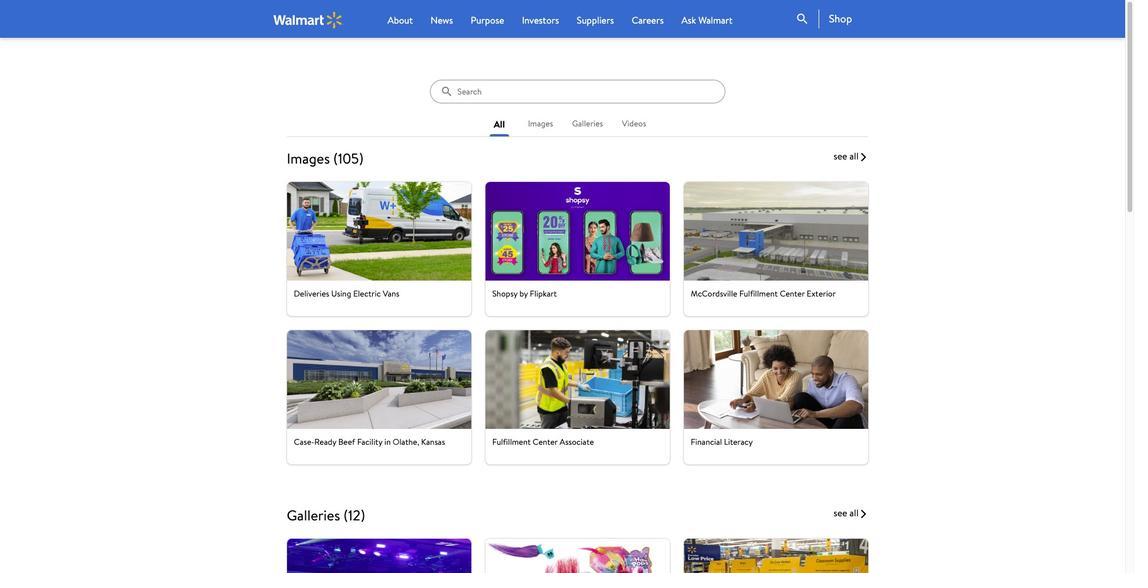 Task type: describe. For each thing, give the bounding box(es) containing it.
using
[[331, 288, 351, 300]]

see all for (12)
[[834, 507, 859, 520]]

associate
[[560, 436, 594, 448]]

all
[[494, 118, 505, 131]]

deliveries
[[294, 288, 329, 300]]

see all for (105)
[[834, 150, 859, 163]]

kansas
[[421, 436, 445, 448]]

investors button
[[522, 13, 559, 27]]

see for (12)
[[834, 507, 848, 520]]

ask walmart
[[682, 14, 733, 27]]

galleries for galleries (12)
[[287, 505, 340, 525]]

news
[[431, 14, 453, 27]]

mccordsville
[[691, 288, 738, 300]]

about
[[388, 14, 413, 27]]

deliveries using electric vans
[[294, 288, 400, 300]]

images for images
[[528, 118, 553, 129]]

shop link
[[819, 9, 853, 28]]

facility
[[357, 436, 383, 448]]

electric
[[353, 288, 381, 300]]

fulfillment center associate
[[493, 436, 594, 448]]

Search field
[[457, 81, 715, 102]]

shopsy
[[493, 288, 518, 300]]

flipkart
[[530, 288, 557, 300]]

about button
[[388, 13, 413, 27]]

0 vertical spatial center
[[780, 288, 805, 300]]

suppliers button
[[577, 13, 614, 27]]

careers link
[[632, 13, 664, 27]]

0 horizontal spatial search
[[441, 85, 454, 98]]

financial
[[691, 436, 723, 448]]

0 vertical spatial search
[[796, 12, 810, 26]]

careers
[[632, 14, 664, 27]]

images (105)
[[287, 148, 364, 168]]

case-
[[294, 436, 315, 448]]

images for images (105)
[[287, 148, 330, 168]]

walmart
[[699, 14, 733, 27]]

literacy
[[724, 436, 753, 448]]

shopsy by flipkart
[[493, 288, 557, 300]]

(12)
[[344, 505, 365, 525]]



Task type: vqa. For each thing, say whether or not it's contained in the screenshot.
topmost Fulfillment
yes



Task type: locate. For each thing, give the bounding box(es) containing it.
2 see all from the top
[[834, 507, 859, 520]]

all for (12)
[[850, 507, 859, 520]]

see for (105)
[[834, 150, 848, 163]]

galleries (12)
[[287, 505, 365, 525]]

1 vertical spatial fulfillment
[[493, 436, 531, 448]]

images
[[528, 118, 553, 129], [287, 148, 330, 168]]

0 vertical spatial images
[[528, 118, 553, 129]]

all
[[850, 150, 859, 163], [850, 507, 859, 520]]

0 horizontal spatial fulfillment
[[493, 436, 531, 448]]

purpose
[[471, 14, 505, 27]]

see left right chevron image
[[834, 507, 848, 520]]

0 horizontal spatial galleries
[[287, 505, 340, 525]]

see all
[[834, 150, 859, 163], [834, 507, 859, 520]]

all for (105)
[[850, 150, 859, 163]]

1 horizontal spatial images
[[528, 118, 553, 129]]

suppliers
[[577, 14, 614, 27]]

olathe,
[[393, 436, 420, 448]]

0 vertical spatial see all
[[834, 150, 859, 163]]

2 see from the top
[[834, 507, 848, 520]]

by
[[520, 288, 528, 300]]

in
[[385, 436, 391, 448]]

news button
[[431, 13, 453, 27]]

see left right chevron icon
[[834, 150, 848, 163]]

galleries
[[572, 118, 603, 129], [287, 505, 340, 525]]

shop
[[829, 11, 853, 26]]

home image
[[273, 12, 344, 28]]

center
[[780, 288, 805, 300], [533, 436, 558, 448]]

0 vertical spatial all
[[850, 150, 859, 163]]

purpose button
[[471, 13, 505, 27]]

ask
[[682, 14, 697, 27]]

mccordsville fulfillment center exterior
[[691, 288, 836, 300]]

1 vertical spatial search
[[441, 85, 454, 98]]

images left (105)
[[287, 148, 330, 168]]

0 horizontal spatial images
[[287, 148, 330, 168]]

1 horizontal spatial fulfillment
[[740, 288, 778, 300]]

(105)
[[333, 148, 364, 168]]

1 vertical spatial see
[[834, 507, 848, 520]]

financial literacy
[[691, 436, 753, 448]]

beef
[[339, 436, 355, 448]]

case-ready beef facility in olathe, kansas
[[294, 436, 445, 448]]

images right all
[[528, 118, 553, 129]]

right chevron image
[[859, 509, 869, 519]]

exterior
[[807, 288, 836, 300]]

ask walmart link
[[682, 13, 733, 27]]

videos
[[622, 118, 647, 129]]

1 vertical spatial images
[[287, 148, 330, 168]]

0 horizontal spatial center
[[533, 436, 558, 448]]

1 vertical spatial all
[[850, 507, 859, 520]]

search
[[796, 12, 810, 26], [441, 85, 454, 98]]

0 vertical spatial fulfillment
[[740, 288, 778, 300]]

1 see from the top
[[834, 150, 848, 163]]

see
[[834, 150, 848, 163], [834, 507, 848, 520]]

fulfillment
[[740, 288, 778, 300], [493, 436, 531, 448]]

center left the exterior
[[780, 288, 805, 300]]

1 vertical spatial galleries
[[287, 505, 340, 525]]

2 all from the top
[[850, 507, 859, 520]]

right chevron image
[[859, 152, 869, 162]]

galleries for galleries
[[572, 118, 603, 129]]

ready
[[315, 436, 337, 448]]

1 vertical spatial see all
[[834, 507, 859, 520]]

1 horizontal spatial search
[[796, 12, 810, 26]]

galleries down search 'field' on the top of page
[[572, 118, 603, 129]]

1 see all from the top
[[834, 150, 859, 163]]

investors
[[522, 14, 559, 27]]

0 vertical spatial galleries
[[572, 118, 603, 129]]

1 horizontal spatial galleries
[[572, 118, 603, 129]]

1 vertical spatial center
[[533, 436, 558, 448]]

vans
[[383, 288, 400, 300]]

1 all from the top
[[850, 150, 859, 163]]

0 vertical spatial see
[[834, 150, 848, 163]]

1 horizontal spatial center
[[780, 288, 805, 300]]

center left associate
[[533, 436, 558, 448]]

galleries left (12)
[[287, 505, 340, 525]]



